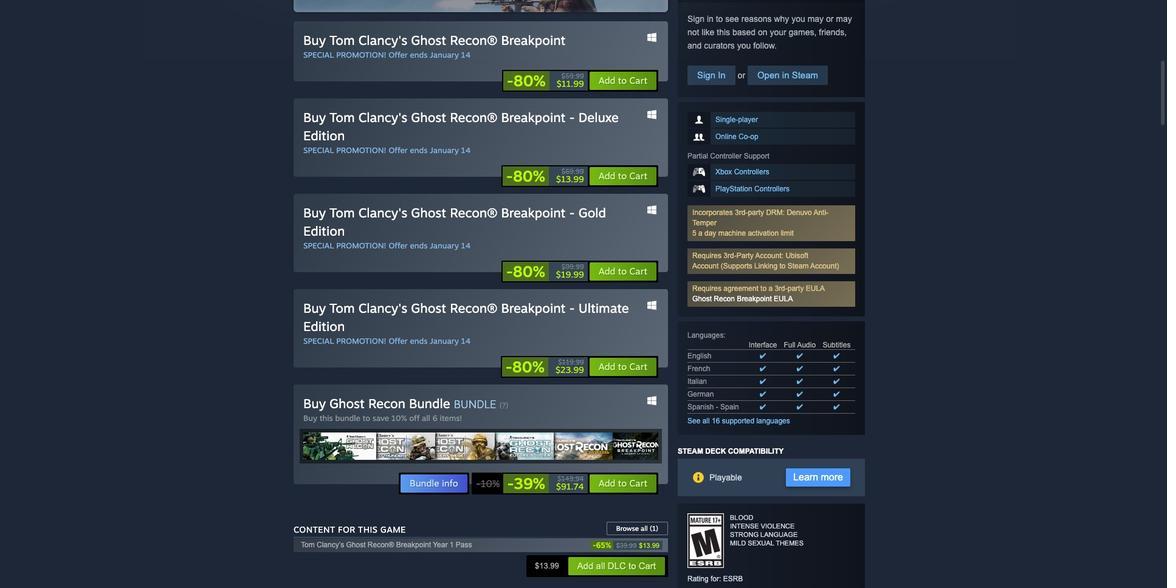 Task type: locate. For each thing, give the bounding box(es) containing it.
to left the save
[[363, 414, 370, 423]]

4 add to cart from the top
[[599, 361, 648, 373]]

-80% left $99.99 $19.99
[[506, 262, 545, 281]]

add right $59.99
[[599, 75, 616, 86]]

buy for buy tom clancy's ghost recon® breakpoint - deluxe edition
[[303, 109, 326, 125]]

supported
[[722, 417, 755, 426]]

add to cart link for buy tom clancy's ghost recon® breakpoint - ultimate edition
[[589, 358, 657, 377]]

ends for buy tom clancy's ghost recon® breakpoint - gold edition
[[410, 241, 428, 251]]

all for see all 16 supported languages
[[703, 417, 710, 426]]

4 14 from the top
[[461, 336, 471, 346]]

1 horizontal spatial party
[[788, 285, 804, 293]]

1 vertical spatial controllers
[[755, 185, 790, 193]]

1 horizontal spatial you
[[792, 14, 806, 24]]

sign in link
[[688, 66, 736, 85]]

3rd- inside incorporates 3rd-party drm: denuvo anti- temper 5 a day machine activation limit
[[735, 209, 748, 217]]

sign inside sign in to see reasons why you may or may not like this based on your games, friends, and curators you follow.
[[688, 14, 705, 24]]

controllers down xbox controllers link
[[755, 185, 790, 193]]

tom inside buy tom clancy's ghost recon® breakpoint - deluxe edition special promotion! offer ends january 14
[[330, 109, 355, 125]]

this inside sign in to see reasons why you may or may not like this based on your games, friends, and curators you follow.
[[717, 27, 730, 37]]

browse
[[616, 525, 639, 533]]

playable
[[710, 473, 742, 483]]

1 january from the top
[[430, 50, 459, 60]]

to down account: ubisoft
[[780, 262, 786, 271]]

breakpoint down the agreement
[[737, 295, 772, 303]]

may up 'games,'
[[808, 14, 824, 24]]

eula down "linking"
[[774, 295, 793, 303]]

ghost inside buy tom clancy's ghost recon® breakpoint - deluxe edition special promotion! offer ends january 14
[[411, 109, 446, 125]]

to right $69.99 at the top of page
[[618, 170, 627, 182]]

recon® inside buy tom clancy's ghost recon® breakpoint special promotion! offer ends january 14
[[450, 32, 498, 48]]

buy inside buy tom clancy's ghost recon® breakpoint - gold edition special promotion! offer ends january 14
[[303, 205, 326, 221]]

2 edition from the top
[[303, 223, 345, 239]]

audio
[[797, 341, 816, 350]]

add to cart link right $119.99
[[589, 358, 657, 377]]

-80% left $59.99 $11.99
[[507, 71, 546, 90]]

-80%
[[507, 71, 546, 90], [506, 167, 545, 185], [506, 262, 545, 281], [506, 358, 545, 376]]

requires for requires 3rd-party account: ubisoft account (supports linking to steam account)
[[693, 252, 722, 260]]

special for buy tom clancy's ghost recon® breakpoint - ultimate edition
[[303, 336, 334, 346]]

5 buy from the top
[[303, 396, 326, 412]]

80% left $69.99 $13.99
[[513, 167, 545, 185]]

5
[[693, 229, 697, 238]]

co-
[[739, 133, 751, 141]]

$69.99 $13.99
[[556, 167, 584, 184]]

a right 5
[[699, 229, 703, 238]]

recon® for deluxe
[[450, 109, 498, 125]]

controllers inside playstation controllers link
[[755, 185, 790, 193]]

offer
[[389, 50, 408, 60], [389, 145, 408, 155], [389, 241, 408, 251], [389, 336, 408, 346]]

add to cart up deluxe
[[599, 75, 648, 86]]

party left "drm:"
[[748, 209, 764, 217]]

january for gold
[[430, 241, 459, 251]]

3 add to cart from the top
[[599, 266, 648, 277]]

1 vertical spatial in
[[783, 70, 790, 80]]

0 horizontal spatial 10%
[[392, 414, 407, 423]]

- left $59.99 $11.99
[[507, 71, 514, 90]]

january inside buy tom clancy's ghost recon® breakpoint - deluxe edition special promotion! offer ends january 14
[[430, 145, 459, 155]]

blood
[[730, 514, 754, 522]]

recon up buy this bundle to save 10% off all 6 items!
[[368, 396, 406, 412]]

ends inside buy tom clancy's ghost recon® breakpoint special promotion! offer ends january 14
[[410, 50, 428, 60]]

0 vertical spatial party
[[748, 209, 764, 217]]

breakpoint down game
[[396, 541, 431, 550]]

add to cart right $119.99
[[599, 361, 648, 373]]

0 vertical spatial $13.99
[[556, 174, 584, 184]]

edition for buy tom clancy's ghost recon® breakpoint - deluxe edition
[[303, 128, 345, 144]]

4 january from the top
[[430, 336, 459, 346]]

clancy's inside buy tom clancy's ghost recon® breakpoint special promotion! offer ends january 14
[[359, 32, 408, 48]]

1 vertical spatial you
[[737, 41, 751, 50]]

0 vertical spatial edition
[[303, 128, 345, 144]]

0 vertical spatial bundle
[[409, 396, 450, 412]]

clancy's inside buy tom clancy's ghost recon® breakpoint - gold edition special promotion! offer ends january 14
[[359, 205, 408, 221]]

add to cart up ultimate
[[599, 266, 648, 277]]

promotion! inside buy tom clancy's ghost recon® breakpoint - gold edition special promotion! offer ends january 14
[[336, 241, 386, 251]]

off
[[409, 414, 420, 423]]

blood intense violence strong language mild sexual themes
[[730, 514, 804, 547]]

14 for deluxe
[[461, 145, 471, 155]]

or
[[826, 14, 834, 24], [736, 71, 748, 80]]

clancy's inside buy tom clancy's ghost recon® breakpoint - ultimate edition special promotion! offer ends january 14
[[359, 300, 408, 316]]

2 vertical spatial 3rd-
[[775, 285, 788, 293]]

1 14 from the top
[[461, 50, 471, 60]]

- right info
[[477, 478, 481, 490]]

breakpoint up $59.99
[[501, 32, 566, 48]]

14 for gold
[[461, 241, 471, 251]]

controllers inside xbox controllers link
[[734, 168, 770, 176]]

0 vertical spatial 10%
[[392, 414, 407, 423]]

or inside sign in to see reasons why you may or may not like this based on your games, friends, and curators you follow.
[[826, 14, 834, 24]]

all left 16
[[703, 417, 710, 426]]

edition inside buy tom clancy's ghost recon® breakpoint - ultimate edition special promotion! offer ends january 14
[[303, 319, 345, 334]]

0 vertical spatial sign
[[688, 14, 705, 24]]

steam inside requires 3rd-party account: ubisoft account (supports linking to steam account)
[[788, 262, 809, 271]]

clancy's for buy tom clancy's ghost recon® breakpoint - gold edition
[[359, 205, 408, 221]]

offer inside buy tom clancy's ghost recon® breakpoint special promotion! offer ends january 14
[[389, 50, 408, 60]]

breakpoint for buy tom clancy's ghost recon® breakpoint
[[501, 32, 566, 48]]

breakpoint down $11.99
[[501, 109, 566, 125]]

party
[[737, 252, 754, 260]]

65%
[[596, 541, 612, 550]]

0 vertical spatial in
[[707, 14, 714, 24]]

1 horizontal spatial recon
[[714, 295, 735, 303]]

january for deluxe
[[430, 145, 459, 155]]

your
[[770, 27, 787, 37]]

edition inside buy tom clancy's ghost recon® breakpoint - deluxe edition special promotion! offer ends january 14
[[303, 128, 345, 144]]

1 vertical spatial steam
[[788, 262, 809, 271]]

january inside buy tom clancy's ghost recon® breakpoint - gold edition special promotion! offer ends january 14
[[430, 241, 459, 251]]

2 vertical spatial edition
[[303, 319, 345, 334]]

buy for buy tom clancy's ghost recon® breakpoint - ultimate edition
[[303, 300, 326, 316]]

2 buy from the top
[[303, 109, 326, 125]]

promotion! inside buy tom clancy's ghost recon® breakpoint - deluxe edition special promotion! offer ends january 14
[[336, 145, 386, 155]]

4 buy from the top
[[303, 300, 326, 316]]

add to cart up browse
[[599, 478, 648, 490]]

xbox controllers
[[716, 168, 770, 176]]

promotion! inside buy tom clancy's ghost recon® breakpoint special promotion! offer ends january 14
[[336, 50, 386, 60]]

1 vertical spatial or
[[736, 71, 748, 80]]

3 14 from the top
[[461, 241, 471, 251]]

cart for buy tom clancy's ghost recon® breakpoint - deluxe edition
[[630, 170, 648, 182]]

this
[[717, 27, 730, 37], [320, 414, 333, 423]]

intense
[[730, 523, 759, 530]]

3rd- up account (supports
[[724, 252, 737, 260]]

eula down "account)"
[[806, 285, 825, 293]]

0 vertical spatial recon
[[714, 295, 735, 303]]

clancy's inside buy tom clancy's ghost recon® breakpoint - deluxe edition special promotion! offer ends january 14
[[359, 109, 408, 125]]

spanish
[[688, 403, 714, 412]]

80% left $119.99 $23.99
[[513, 358, 545, 376]]

3 add to cart link from the top
[[589, 262, 657, 282]]

2 special from the top
[[303, 145, 334, 155]]

to left see
[[716, 14, 723, 24]]

recon® for gold
[[450, 205, 498, 221]]

10%
[[392, 414, 407, 423], [481, 478, 500, 490]]

this up curators
[[717, 27, 730, 37]]

add to cart link up ultimate
[[589, 262, 657, 282]]

buy inside buy tom clancy's ghost recon® breakpoint - ultimate edition special promotion! offer ends january 14
[[303, 300, 326, 316]]

1 vertical spatial recon
[[368, 396, 406, 412]]

or up friends,
[[826, 14, 834, 24]]

14 inside buy tom clancy's ghost recon® breakpoint - gold edition special promotion! offer ends january 14
[[461, 241, 471, 251]]

to right the agreement
[[761, 285, 767, 293]]

you up 'games,'
[[792, 14, 806, 24]]

add for buy tom clancy's ghost recon® breakpoint - deluxe edition
[[599, 170, 616, 182]]

0 horizontal spatial you
[[737, 41, 751, 50]]

4 promotion! from the top
[[336, 336, 386, 346]]

learn more link
[[786, 469, 851, 487]]

recon® inside buy tom clancy's ghost recon® breakpoint - gold edition special promotion! offer ends january 14
[[450, 205, 498, 221]]

- left deluxe
[[569, 109, 575, 125]]

steam down account: ubisoft
[[788, 262, 809, 271]]

ghost inside buy tom clancy's ghost recon® breakpoint - ultimate edition special promotion! offer ends january 14
[[411, 300, 446, 316]]

14 inside buy tom clancy's ghost recon® breakpoint special promotion! offer ends january 14
[[461, 50, 471, 60]]

0 horizontal spatial a
[[699, 229, 703, 238]]

- left "gold"
[[569, 205, 575, 221]]

add to cart link up deluxe
[[589, 71, 657, 91]]

requires up account (supports
[[693, 252, 722, 260]]

ends inside buy tom clancy's ghost recon® breakpoint - gold edition special promotion! offer ends january 14
[[410, 241, 428, 251]]

2 requires from the top
[[693, 285, 722, 293]]

add for buy tom clancy's ghost recon® breakpoint - gold edition
[[599, 266, 616, 277]]

bundle
[[335, 414, 361, 423]]

-80% for buy tom clancy's ghost recon® breakpoint - gold edition
[[506, 262, 545, 281]]

3 ends from the top
[[410, 241, 428, 251]]

2 add to cart from the top
[[599, 170, 648, 182]]

0 horizontal spatial eula
[[774, 295, 793, 303]]

1 special from the top
[[303, 50, 334, 60]]

in for sign
[[707, 14, 714, 24]]

5 add to cart link from the top
[[589, 474, 657, 494]]

incorporates
[[693, 209, 733, 217]]

may up friends,
[[836, 14, 852, 24]]

game
[[381, 525, 406, 535]]

recon® inside buy tom clancy's ghost recon® breakpoint - deluxe edition special promotion! offer ends january 14
[[450, 109, 498, 125]]

a down "linking"
[[769, 285, 773, 293]]

steam right open
[[792, 70, 819, 80]]

0 vertical spatial this
[[717, 27, 730, 37]]

0 vertical spatial controllers
[[734, 168, 770, 176]]

- left spain
[[716, 403, 719, 412]]

3 edition from the top
[[303, 319, 345, 334]]

cart for buy tom clancy's ghost recon® breakpoint - ultimate edition
[[630, 361, 648, 373]]

add to cart link up browse
[[589, 474, 657, 494]]

requires agreement to a 3rd-party eula ghost recon breakpoint eula
[[693, 285, 825, 303]]

party inside requires agreement to a 3rd-party eula ghost recon breakpoint eula
[[788, 285, 804, 293]]

1
[[450, 541, 454, 550]]

breakpoint inside buy tom clancy's ghost recon® breakpoint - ultimate edition special promotion! offer ends january 14
[[501, 300, 566, 316]]

controllers for playstation controllers
[[755, 185, 790, 193]]

- inside buy tom clancy's ghost recon® breakpoint - deluxe edition special promotion! offer ends january 14
[[569, 109, 575, 125]]

items!
[[440, 414, 462, 423]]

january inside buy tom clancy's ghost recon® breakpoint - ultimate edition special promotion! offer ends january 14
[[430, 336, 459, 346]]

10% left 'off'
[[392, 414, 407, 423]]

add to cart up "gold"
[[599, 170, 648, 182]]

ghost
[[411, 32, 446, 48], [411, 109, 446, 125], [411, 205, 446, 221], [693, 295, 712, 303], [411, 300, 446, 316], [330, 396, 365, 412], [346, 541, 366, 550]]

all left '6'
[[422, 414, 430, 423]]

bundle
[[409, 396, 450, 412], [410, 478, 439, 490]]

2 add to cart link from the top
[[589, 167, 657, 186]]

online
[[716, 133, 737, 141]]

breakpoint inside buy tom clancy's ghost recon® breakpoint special promotion! offer ends january 14
[[501, 32, 566, 48]]

breakpoint down $69.99 $13.99
[[501, 205, 566, 221]]

1 vertical spatial 10%
[[481, 478, 500, 490]]

special for buy tom clancy's ghost recon® breakpoint - gold edition
[[303, 241, 334, 251]]

-65% $39.99 $13.99
[[593, 541, 660, 550]]

clancy's
[[359, 32, 408, 48], [359, 109, 408, 125], [359, 205, 408, 221], [359, 300, 408, 316]]

sign up "not"
[[688, 14, 705, 24]]

bundle up '6'
[[409, 396, 450, 412]]

requires inside requires agreement to a 3rd-party eula ghost recon breakpoint eula
[[693, 285, 722, 293]]

recon®
[[450, 32, 498, 48], [450, 109, 498, 125], [450, 205, 498, 221], [450, 300, 498, 316], [368, 541, 394, 550]]

1 promotion! from the top
[[336, 50, 386, 60]]

sign for sign in
[[698, 70, 716, 80]]

gold
[[579, 205, 606, 221]]

2 january from the top
[[430, 145, 459, 155]]

full audio
[[784, 341, 816, 350]]

1 add to cart link from the top
[[589, 71, 657, 91]]

$13.99
[[556, 174, 584, 184], [639, 542, 660, 549], [535, 562, 559, 571]]

add right $69.99 at the top of page
[[599, 170, 616, 182]]

6 buy from the top
[[303, 414, 317, 423]]

sign left in
[[698, 70, 716, 80]]

tom inside buy tom clancy's ghost recon® breakpoint special promotion! offer ends january 14
[[330, 32, 355, 48]]

- up (?)
[[506, 358, 513, 376]]

special inside buy tom clancy's ghost recon® breakpoint - ultimate edition special promotion! offer ends january 14
[[303, 336, 334, 346]]

0 horizontal spatial recon
[[368, 396, 406, 412]]

add to cart link for buy tom clancy's ghost recon® breakpoint
[[589, 71, 657, 91]]

-
[[507, 71, 514, 90], [569, 109, 575, 125], [506, 167, 513, 185], [569, 205, 575, 221], [506, 262, 513, 281], [569, 300, 575, 316], [506, 358, 513, 376], [716, 403, 719, 412], [507, 474, 514, 493], [477, 478, 481, 490], [593, 541, 596, 550]]

4 special from the top
[[303, 336, 334, 346]]

39%
[[514, 474, 546, 493]]

edition
[[303, 128, 345, 144], [303, 223, 345, 239], [303, 319, 345, 334]]

3 offer from the top
[[389, 241, 408, 251]]

14
[[461, 50, 471, 60], [461, 145, 471, 155], [461, 241, 471, 251], [461, 336, 471, 346]]

$149.94 $91.74
[[556, 475, 584, 492]]

january inside buy tom clancy's ghost recon® breakpoint special promotion! offer ends january 14
[[430, 50, 459, 60]]

in right open
[[783, 70, 790, 80]]

account)
[[811, 262, 839, 271]]

3 promotion! from the top
[[336, 241, 386, 251]]

party down account: ubisoft
[[788, 285, 804, 293]]

- left ultimate
[[569, 300, 575, 316]]

add to cart link up "gold"
[[589, 167, 657, 186]]

recon
[[714, 295, 735, 303], [368, 396, 406, 412]]

promotion!
[[336, 50, 386, 60], [336, 145, 386, 155], [336, 241, 386, 251], [336, 336, 386, 346]]

ends inside buy tom clancy's ghost recon® breakpoint - deluxe edition special promotion! offer ends january 14
[[410, 145, 428, 155]]

2 ends from the top
[[410, 145, 428, 155]]

for:
[[711, 575, 721, 584]]

to right the dlc
[[629, 561, 636, 572]]

all left the dlc
[[596, 561, 605, 572]]

breakpoint down "$19.99"
[[501, 300, 566, 316]]

0 horizontal spatial in
[[707, 14, 714, 24]]

0 vertical spatial requires
[[693, 252, 722, 260]]

80% for buy tom clancy's ghost recon® breakpoint - gold edition
[[513, 262, 545, 281]]

2 offer from the top
[[389, 145, 408, 155]]

a
[[699, 229, 703, 238], [769, 285, 773, 293]]

breakpoint inside buy tom clancy's ghost recon® breakpoint - gold edition special promotion! offer ends january 14
[[501, 205, 566, 221]]

january
[[430, 50, 459, 60], [430, 145, 459, 155], [430, 241, 459, 251], [430, 336, 459, 346]]

-80% up (?)
[[506, 358, 545, 376]]

buy tom clancy's ghost recon® breakpoint special promotion! offer ends january 14
[[303, 32, 566, 60]]

1 horizontal spatial eula
[[806, 285, 825, 293]]

breakpoint for buy tom clancy's ghost recon® breakpoint - deluxe edition
[[501, 109, 566, 125]]

4 clancy's from the top
[[359, 300, 408, 316]]

14 inside buy tom clancy's ghost recon® breakpoint - ultimate edition special promotion! offer ends january 14
[[461, 336, 471, 346]]

1 buy from the top
[[303, 32, 326, 48]]

offer inside buy tom clancy's ghost recon® breakpoint - deluxe edition special promotion! offer ends january 14
[[389, 145, 408, 155]]

1 add to cart from the top
[[599, 75, 648, 86]]

tom for buy tom clancy's ghost recon® breakpoint
[[330, 32, 355, 48]]

incorporates 3rd-party drm: denuvo anti- temper 5 a day machine activation limit
[[693, 209, 829, 238]]

80% left $59.99 $11.99
[[514, 71, 546, 90]]

offer inside buy tom clancy's ghost recon® breakpoint - ultimate edition special promotion! offer ends january 14
[[389, 336, 408, 346]]

0 vertical spatial steam
[[792, 70, 819, 80]]

add right $99.99
[[599, 266, 616, 277]]

in inside sign in to see reasons why you may or may not like this based on your games, friends, and curators you follow.
[[707, 14, 714, 24]]

1 vertical spatial requires
[[693, 285, 722, 293]]

buy
[[303, 32, 326, 48], [303, 109, 326, 125], [303, 205, 326, 221], [303, 300, 326, 316], [303, 396, 326, 412], [303, 414, 317, 423]]

0 vertical spatial 3rd-
[[735, 209, 748, 217]]

you down the based
[[737, 41, 751, 50]]

1 vertical spatial party
[[788, 285, 804, 293]]

deck
[[706, 448, 726, 456]]

add to cart for buy tom clancy's ghost recon® breakpoint
[[599, 75, 648, 86]]

to up ultimate
[[618, 266, 627, 277]]

1 horizontal spatial or
[[826, 14, 834, 24]]

buy ghost recon bundle bundle (?)
[[303, 396, 509, 412]]

- inside buy tom clancy's ghost recon® breakpoint - ultimate edition special promotion! offer ends january 14
[[569, 300, 575, 316]]

2 14 from the top
[[461, 145, 471, 155]]

3rd- inside requires 3rd-party account: ubisoft account (supports linking to steam account)
[[724, 252, 737, 260]]

ends inside buy tom clancy's ghost recon® breakpoint - ultimate edition special promotion! offer ends january 14
[[410, 336, 428, 346]]

based
[[733, 27, 756, 37]]

3 clancy's from the top
[[359, 205, 408, 221]]

0 vertical spatial a
[[699, 229, 703, 238]]

in up like
[[707, 14, 714, 24]]

3rd- up machine
[[735, 209, 748, 217]]

linking
[[755, 262, 778, 271]]

4 ends from the top
[[410, 336, 428, 346]]

6
[[433, 414, 438, 423]]

1 horizontal spatial in
[[783, 70, 790, 80]]

0 horizontal spatial party
[[748, 209, 764, 217]]

10% left -39%
[[481, 478, 500, 490]]

0 horizontal spatial may
[[808, 14, 824, 24]]

clancy's for buy tom clancy's ghost recon® breakpoint - deluxe edition
[[359, 109, 408, 125]]

playstation controllers link
[[688, 181, 856, 197]]

or right in
[[736, 71, 748, 80]]

80% left $99.99 $19.99
[[513, 262, 545, 281]]

breakpoint inside buy tom clancy's ghost recon® breakpoint - deluxe edition special promotion! offer ends january 14
[[501, 109, 566, 125]]

1 requires from the top
[[693, 252, 722, 260]]

day
[[705, 229, 717, 238]]

special inside buy tom clancy's ghost recon® breakpoint - gold edition special promotion! offer ends january 14
[[303, 241, 334, 251]]

sign in to see reasons why you may or may not like this based on your games, friends, and curators you follow.
[[688, 14, 852, 50]]

1 horizontal spatial a
[[769, 285, 773, 293]]

bundle left info
[[410, 478, 439, 490]]

promotion! inside buy tom clancy's ghost recon® breakpoint - ultimate edition special promotion! offer ends january 14
[[336, 336, 386, 346]]

80% for buy tom clancy's ghost recon® breakpoint - ultimate edition
[[513, 358, 545, 376]]

14 inside buy tom clancy's ghost recon® breakpoint - deluxe edition special promotion! offer ends january 14
[[461, 145, 471, 155]]

cart for buy tom clancy's ghost recon® breakpoint
[[630, 75, 648, 86]]

this left "bundle"
[[320, 414, 333, 423]]

1 offer from the top
[[389, 50, 408, 60]]

1 vertical spatial eula
[[774, 295, 793, 303]]

0 horizontal spatial or
[[736, 71, 748, 80]]

1 edition from the top
[[303, 128, 345, 144]]

xbox controllers link
[[688, 164, 856, 180]]

add right $119.99
[[599, 361, 616, 373]]

to up deluxe
[[618, 75, 627, 86]]

follow.
[[754, 41, 777, 50]]

0 vertical spatial or
[[826, 14, 834, 24]]

- up add all dlc to cart
[[593, 541, 596, 550]]

special inside buy tom clancy's ghost recon® breakpoint - deluxe edition special promotion! offer ends january 14
[[303, 145, 334, 155]]

tom for buy tom clancy's ghost recon® breakpoint - deluxe edition
[[330, 109, 355, 125]]

1 ends from the top
[[410, 50, 428, 60]]

0 vertical spatial you
[[792, 14, 806, 24]]

add to cart
[[599, 75, 648, 86], [599, 170, 648, 182], [599, 266, 648, 277], [599, 361, 648, 373], [599, 478, 648, 490]]

requires down account (supports
[[693, 285, 722, 293]]

-80% left $69.99 $13.99
[[506, 167, 545, 185]]

tom for buy tom clancy's ghost recon® breakpoint - gold edition
[[330, 205, 355, 221]]

special inside buy tom clancy's ghost recon® breakpoint special promotion! offer ends january 14
[[303, 50, 334, 60]]

add right $149.94
[[599, 478, 616, 490]]

controllers down support
[[734, 168, 770, 176]]

4 offer from the top
[[389, 336, 408, 346]]

1 vertical spatial sign
[[698, 70, 716, 80]]

tom inside buy tom clancy's ghost recon® breakpoint - ultimate edition special promotion! offer ends january 14
[[330, 300, 355, 316]]

2 promotion! from the top
[[336, 145, 386, 155]]

1 vertical spatial 3rd-
[[724, 252, 737, 260]]

eula
[[806, 285, 825, 293], [774, 295, 793, 303]]

3rd- down "linking"
[[775, 285, 788, 293]]

all
[[422, 414, 430, 423], [703, 417, 710, 426], [641, 525, 648, 533], [596, 561, 605, 572]]

3 buy from the top
[[303, 205, 326, 221]]

steam left deck
[[678, 448, 704, 456]]

all left (1) at the right of page
[[641, 525, 648, 533]]

buy inside buy tom clancy's ghost recon® breakpoint - deluxe edition special promotion! offer ends january 14
[[303, 109, 326, 125]]

80% for buy tom clancy's ghost recon® breakpoint - deluxe edition
[[513, 167, 545, 185]]

to
[[716, 14, 723, 24], [618, 75, 627, 86], [618, 170, 627, 182], [780, 262, 786, 271], [618, 266, 627, 277], [761, 285, 767, 293], [618, 361, 627, 373], [363, 414, 370, 423], [618, 478, 627, 490], [629, 561, 636, 572]]

see all 16 supported languages link
[[688, 417, 790, 426]]

1 horizontal spatial this
[[717, 27, 730, 37]]

requires
[[693, 252, 722, 260], [693, 285, 722, 293]]

sexual
[[748, 540, 774, 547]]

3 january from the top
[[430, 241, 459, 251]]

$99.99
[[562, 263, 584, 271]]

edition inside buy tom clancy's ghost recon® breakpoint - gold edition special promotion! offer ends january 14
[[303, 223, 345, 239]]

offer inside buy tom clancy's ghost recon® breakpoint - gold edition special promotion! offer ends january 14
[[389, 241, 408, 251]]

special
[[303, 50, 334, 60], [303, 145, 334, 155], [303, 241, 334, 251], [303, 336, 334, 346]]

sign
[[688, 14, 705, 24], [698, 70, 716, 80]]

4 add to cart link from the top
[[589, 358, 657, 377]]

recon down the agreement
[[714, 295, 735, 303]]

to up browse
[[618, 478, 627, 490]]

1 vertical spatial a
[[769, 285, 773, 293]]

buy inside buy tom clancy's ghost recon® breakpoint special promotion! offer ends january 14
[[303, 32, 326, 48]]

3 special from the top
[[303, 241, 334, 251]]

requires 3rd-party account: ubisoft account (supports linking to steam account)
[[693, 252, 839, 271]]

1 vertical spatial $13.99
[[639, 542, 660, 549]]

1 horizontal spatial may
[[836, 14, 852, 24]]

✔
[[760, 352, 766, 361], [797, 352, 803, 361], [834, 352, 840, 361], [760, 365, 766, 373], [797, 365, 803, 373], [834, 365, 840, 373], [760, 378, 766, 386], [797, 378, 803, 386], [834, 378, 840, 386], [760, 390, 766, 399], [797, 390, 803, 399], [834, 390, 840, 399], [760, 403, 766, 412], [797, 403, 803, 412], [834, 403, 840, 412]]

2 clancy's from the top
[[359, 109, 408, 125]]

learn more
[[794, 473, 843, 483]]

requires inside requires 3rd-party account: ubisoft account (supports linking to steam account)
[[693, 252, 722, 260]]

0 horizontal spatial this
[[320, 414, 333, 423]]

1 vertical spatial edition
[[303, 223, 345, 239]]

tom inside buy tom clancy's ghost recon® breakpoint - gold edition special promotion! offer ends january 14
[[330, 205, 355, 221]]

add for buy tom clancy's ghost recon® breakpoint - ultimate edition
[[599, 361, 616, 373]]

recon® inside buy tom clancy's ghost recon® breakpoint - ultimate edition special promotion! offer ends january 14
[[450, 300, 498, 316]]

-80% for buy tom clancy's ghost recon® breakpoint
[[507, 71, 546, 90]]

1 clancy's from the top
[[359, 32, 408, 48]]



Task type: vqa. For each thing, say whether or not it's contained in the screenshot.
middle "3rd-"
yes



Task type: describe. For each thing, give the bounding box(es) containing it.
drm:
[[766, 209, 785, 217]]

buy tom clancy's ghost recon® breakpoint - deluxe edition special promotion! offer ends january 14
[[303, 109, 619, 155]]

party inside incorporates 3rd-party drm: denuvo anti- temper 5 a day machine activation limit
[[748, 209, 764, 217]]

add all dlc to cart link
[[568, 557, 666, 577]]

tom clancy's ghost recon® breakpoint year 1 pass
[[301, 541, 472, 550]]

steam deck compatibility
[[678, 448, 784, 456]]

2 vertical spatial $13.99
[[535, 562, 559, 571]]

save
[[373, 414, 389, 423]]

friends,
[[819, 27, 847, 37]]

3rd- for party
[[735, 209, 748, 217]]

1 horizontal spatial 10%
[[481, 478, 500, 490]]

clancy's
[[317, 541, 344, 550]]

language
[[761, 532, 798, 539]]

add left the dlc
[[578, 561, 594, 572]]

a inside requires agreement to a 3rd-party eula ghost recon breakpoint eula
[[769, 285, 773, 293]]

to inside sign in to see reasons why you may or may not like this based on your games, friends, and curators you follow.
[[716, 14, 723, 24]]

to right $119.99
[[618, 361, 627, 373]]

interface
[[749, 341, 777, 350]]

buy this bundle to save 10% off all 6 items!
[[303, 414, 462, 423]]

-80% for buy tom clancy's ghost recon® breakpoint - deluxe edition
[[506, 167, 545, 185]]

-39%
[[507, 474, 546, 493]]

languages :
[[688, 331, 726, 340]]

machine
[[719, 229, 746, 238]]

$59.99
[[562, 72, 584, 80]]

all for add all dlc to cart
[[596, 561, 605, 572]]

add all dlc to cart
[[578, 561, 656, 572]]

controller
[[710, 152, 742, 161]]

$149.94
[[558, 475, 584, 483]]

$119.99
[[559, 358, 584, 367]]

tom for buy tom clancy's ghost recon® breakpoint - ultimate edition
[[330, 300, 355, 316]]

esrb
[[723, 575, 743, 584]]

edition for buy tom clancy's ghost recon® breakpoint - gold edition
[[303, 223, 345, 239]]

offer for buy tom clancy's ghost recon® breakpoint - ultimate edition
[[389, 336, 408, 346]]

$99.99 $19.99
[[556, 263, 584, 280]]

promotion! for buy tom clancy's ghost recon® breakpoint - ultimate edition
[[336, 336, 386, 346]]

add to cart for buy tom clancy's ghost recon® breakpoint - deluxe edition
[[599, 170, 648, 182]]

to inside the add all dlc to cart link
[[629, 561, 636, 572]]

ghost inside requires agreement to a 3rd-party eula ghost recon breakpoint eula
[[693, 295, 712, 303]]

breakpoint for buy tom clancy's ghost recon® breakpoint - ultimate edition
[[501, 300, 566, 316]]

$91.74
[[556, 482, 584, 492]]

-10%
[[477, 478, 500, 490]]

3rd- for party
[[724, 252, 737, 260]]

strong
[[730, 532, 759, 539]]

2 vertical spatial steam
[[678, 448, 704, 456]]

year
[[433, 541, 448, 550]]

buy tom clancy's ghost recon® breakpoint - gold edition special promotion! offer ends january 14
[[303, 205, 606, 251]]

16
[[712, 417, 720, 426]]

edition for buy tom clancy's ghost recon® breakpoint - ultimate edition
[[303, 319, 345, 334]]

$59.99 $11.99
[[557, 72, 584, 89]]

rating for: esrb
[[688, 575, 743, 584]]

for
[[338, 525, 356, 535]]

op
[[751, 133, 759, 141]]

3rd- inside requires agreement to a 3rd-party eula ghost recon breakpoint eula
[[775, 285, 788, 293]]

languages
[[757, 417, 790, 426]]

spanish - spain
[[688, 403, 739, 412]]

ghost inside buy tom clancy's ghost recon® breakpoint - gold edition special promotion! offer ends january 14
[[411, 205, 446, 221]]

content for this game
[[294, 525, 406, 535]]

info
[[442, 478, 458, 490]]

add to cart for buy tom clancy's ghost recon® breakpoint - ultimate edition
[[599, 361, 648, 373]]

offer for buy tom clancy's ghost recon® breakpoint - gold edition
[[389, 241, 408, 251]]

deluxe
[[579, 109, 619, 125]]

curators
[[704, 41, 735, 50]]

xbox
[[716, 168, 732, 176]]

compatibility
[[728, 448, 784, 456]]

ultimate
[[579, 300, 629, 316]]

:
[[724, 331, 726, 340]]

player
[[738, 116, 758, 124]]

14 for ultimate
[[461, 336, 471, 346]]

activation
[[748, 229, 779, 238]]

special for buy tom clancy's ghost recon® breakpoint - deluxe edition
[[303, 145, 334, 155]]

- left $69.99 $13.99
[[506, 167, 513, 185]]

recon® for ultimate
[[450, 300, 498, 316]]

(?)
[[500, 401, 509, 410]]

add to cart for buy tom clancy's ghost recon® breakpoint - gold edition
[[599, 266, 648, 277]]

all for browse all (1)
[[641, 525, 648, 533]]

to inside requires agreement to a 3rd-party eula ghost recon breakpoint eula
[[761, 285, 767, 293]]

add to cart link for buy tom clancy's ghost recon® breakpoint - gold edition
[[589, 262, 657, 282]]

buy for buy tom clancy's ghost recon® breakpoint
[[303, 32, 326, 48]]

single-player
[[716, 116, 758, 124]]

recon inside requires agreement to a 3rd-party eula ghost recon breakpoint eula
[[714, 295, 735, 303]]

playstation controllers
[[716, 185, 790, 193]]

$39.99
[[616, 542, 637, 549]]

(1)
[[650, 525, 659, 533]]

partial
[[688, 152, 708, 161]]

ends for buy tom clancy's ghost recon® breakpoint - ultimate edition
[[410, 336, 428, 346]]

clancy's for buy tom clancy's ghost recon® breakpoint
[[359, 32, 408, 48]]

$19.99
[[556, 269, 584, 280]]

languages
[[688, 331, 724, 340]]

a inside incorporates 3rd-party drm: denuvo anti- temper 5 a day machine activation limit
[[699, 229, 703, 238]]

reasons
[[742, 14, 772, 24]]

account: ubisoft
[[756, 252, 809, 260]]

and
[[688, 41, 702, 50]]

browse all (1)
[[616, 525, 659, 533]]

ghost recon breakpoint eula link
[[693, 295, 793, 303]]

this
[[358, 525, 378, 535]]

$119.99 $23.99
[[556, 358, 584, 375]]

$13.99 inside -65% $39.99 $13.99
[[639, 542, 660, 549]]

- inside buy tom clancy's ghost recon® breakpoint - gold edition special promotion! offer ends january 14
[[569, 205, 575, 221]]

in
[[718, 70, 726, 80]]

buy tom clancy's ghost recon® breakpoint - ultimate edition special promotion! offer ends january 14
[[303, 300, 629, 346]]

clancy's for buy tom clancy's ghost recon® breakpoint - ultimate edition
[[359, 300, 408, 316]]

like
[[702, 27, 715, 37]]

cart for buy tom clancy's ghost recon® breakpoint - gold edition
[[630, 266, 648, 277]]

2 may from the left
[[836, 14, 852, 24]]

requires for requires agreement to a 3rd-party eula ghost recon breakpoint eula
[[693, 285, 722, 293]]

breakpoint for buy tom clancy's ghost recon® breakpoint - gold edition
[[501, 205, 566, 221]]

1 vertical spatial this
[[320, 414, 333, 423]]

german
[[688, 390, 714, 399]]

denuvo
[[787, 209, 812, 217]]

see
[[688, 417, 701, 426]]

80% for buy tom clancy's ghost recon® breakpoint
[[514, 71, 546, 90]]

bundle
[[454, 398, 496, 411]]

0 vertical spatial eula
[[806, 285, 825, 293]]

in for open
[[783, 70, 790, 80]]

single-
[[716, 116, 738, 124]]

january for ultimate
[[430, 336, 459, 346]]

ghost inside buy tom clancy's ghost recon® breakpoint special promotion! offer ends january 14
[[411, 32, 446, 48]]

spain
[[721, 403, 739, 412]]

add for buy tom clancy's ghost recon® breakpoint
[[599, 75, 616, 86]]

promotion! for buy tom clancy's ghost recon® breakpoint - gold edition
[[336, 241, 386, 251]]

why
[[774, 14, 790, 24]]

- right -10%
[[507, 474, 514, 493]]

sign for sign in to see reasons why you may or may not like this based on your games, friends, and curators you follow.
[[688, 14, 705, 24]]

buy for buy tom clancy's ghost recon® breakpoint - gold edition
[[303, 205, 326, 221]]

ends for buy tom clancy's ghost recon® breakpoint - deluxe edition
[[410, 145, 428, 155]]

1 vertical spatial bundle
[[410, 478, 439, 490]]

- left $99.99 $19.99
[[506, 262, 513, 281]]

french
[[688, 365, 711, 373]]

to inside requires 3rd-party account: ubisoft account (supports linking to steam account)
[[780, 262, 786, 271]]

1 may from the left
[[808, 14, 824, 24]]

more
[[821, 473, 843, 483]]

bundle info
[[410, 478, 458, 490]]

see
[[726, 14, 739, 24]]

subtitles
[[823, 341, 851, 350]]

promotion! for buy tom clancy's ghost recon® breakpoint - deluxe edition
[[336, 145, 386, 155]]

pass
[[456, 541, 472, 550]]

breakpoint inside requires agreement to a 3rd-party eula ghost recon breakpoint eula
[[737, 295, 772, 303]]

-80% for buy tom clancy's ghost recon® breakpoint - ultimate edition
[[506, 358, 545, 376]]

controllers for xbox controllers
[[734, 168, 770, 176]]

offer for buy tom clancy's ghost recon® breakpoint - deluxe edition
[[389, 145, 408, 155]]

recon® for promotion!
[[450, 32, 498, 48]]

5 add to cart from the top
[[599, 478, 648, 490]]

add to cart link for buy tom clancy's ghost recon® breakpoint - deluxe edition
[[589, 167, 657, 186]]



